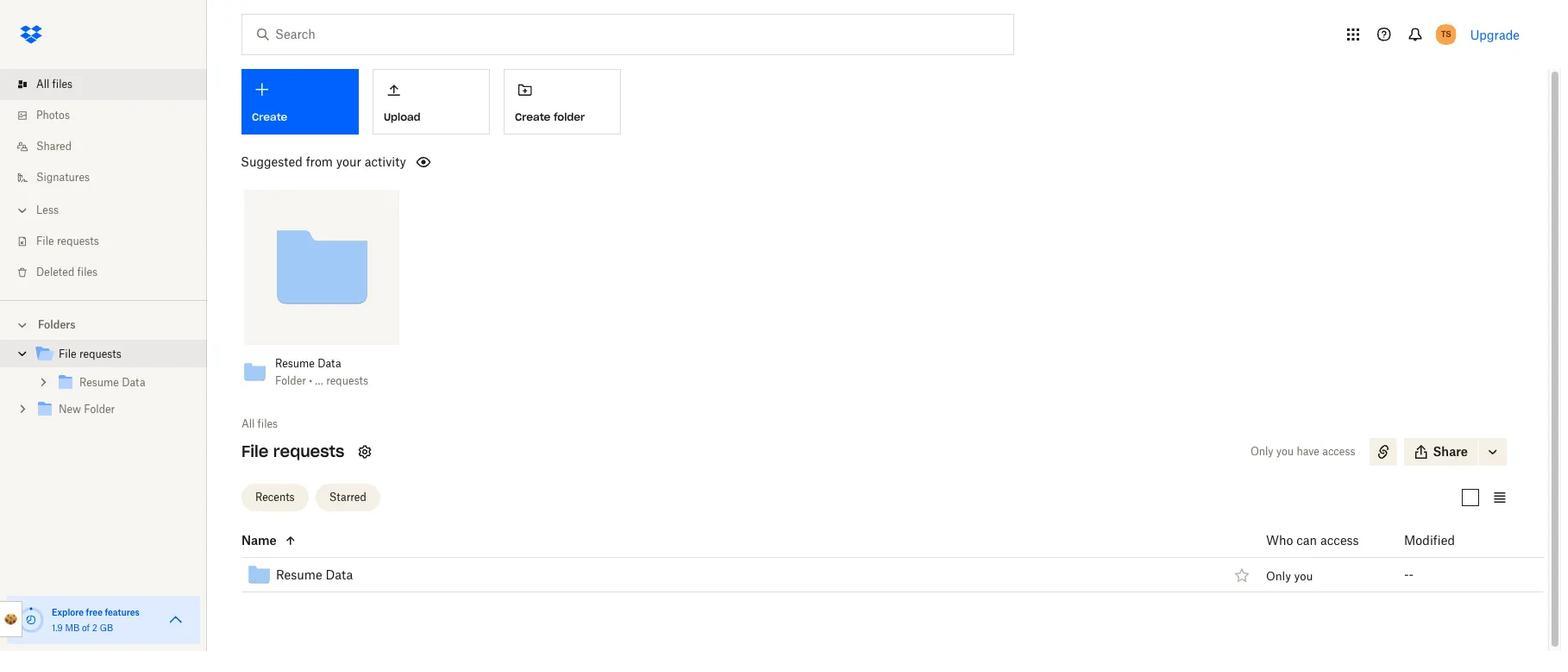 Task type: locate. For each thing, give the bounding box(es) containing it.
dropbox image
[[14, 17, 48, 52]]

1 horizontal spatial file
[[59, 348, 76, 361]]

upload
[[384, 110, 421, 123]]

create button
[[242, 69, 359, 135]]

files for left all files 'link'
[[52, 78, 73, 91]]

requests up deleted files
[[57, 235, 99, 248]]

0 vertical spatial files
[[52, 78, 73, 91]]

0 vertical spatial resume data
[[79, 376, 145, 389]]

0 horizontal spatial folder
[[84, 403, 115, 416]]

file requests
[[36, 235, 99, 248], [59, 348, 121, 361], [242, 442, 345, 462]]

1 vertical spatial access
[[1321, 533, 1359, 547]]

name button
[[242, 530, 1224, 551]]

folder
[[275, 374, 306, 387], [84, 403, 115, 416]]

1 horizontal spatial resume data
[[276, 567, 353, 582]]

0 horizontal spatial all files
[[36, 78, 73, 91]]

all files up photos
[[36, 78, 73, 91]]

access
[[1323, 445, 1356, 458], [1321, 533, 1359, 547]]

requests down folders button
[[79, 348, 121, 361]]

gb
[[100, 623, 113, 633]]

create left folder on the left
[[515, 110, 551, 123]]

1 horizontal spatial files
[[77, 266, 98, 279]]

files up photos
[[52, 78, 73, 91]]

you
[[1277, 445, 1294, 458], [1294, 569, 1313, 583]]

folder right new
[[84, 403, 115, 416]]

0 vertical spatial only
[[1251, 445, 1274, 458]]

requests right …
[[326, 374, 368, 387]]

you down can
[[1294, 569, 1313, 583]]

2 vertical spatial resume
[[276, 567, 322, 582]]

file requests up recents
[[242, 442, 345, 462]]

you inside name resume data, modified 11/20/2023 4:54 pm, element
[[1294, 569, 1313, 583]]

resume data inside table
[[276, 567, 353, 582]]

create folder
[[515, 110, 585, 123]]

resume data down name
[[276, 567, 353, 582]]

1 vertical spatial file requests link
[[35, 343, 193, 367]]

only for only you have access
[[1251, 445, 1274, 458]]

1 - from the left
[[1404, 567, 1409, 582]]

data
[[318, 357, 341, 370], [122, 376, 145, 389], [326, 567, 353, 582]]

create inside the create folder button
[[515, 110, 551, 123]]

folder inside new folder link
[[84, 403, 115, 416]]

mb
[[65, 623, 80, 633]]

1 horizontal spatial all
[[242, 418, 255, 431]]

0 vertical spatial file
[[36, 235, 54, 248]]

1 vertical spatial file
[[59, 348, 76, 361]]

files inside list item
[[52, 78, 73, 91]]

less
[[36, 204, 59, 217]]

only inside name resume data, modified 11/20/2023 4:54 pm, element
[[1266, 569, 1291, 583]]

only down who
[[1266, 569, 1291, 583]]

0 horizontal spatial files
[[52, 78, 73, 91]]

…
[[315, 374, 323, 387]]

only you button
[[1266, 569, 1313, 583]]

who can access
[[1266, 533, 1359, 547]]

access right can
[[1321, 533, 1359, 547]]

file inside group
[[59, 348, 76, 361]]

folders button
[[0, 311, 207, 337]]

1 vertical spatial resume
[[79, 376, 119, 389]]

upgrade link
[[1471, 27, 1520, 42]]

all files link up "shared" link
[[14, 69, 207, 100]]

0 horizontal spatial file
[[36, 235, 54, 248]]

0 vertical spatial data
[[318, 357, 341, 370]]

create
[[515, 110, 551, 123], [252, 110, 288, 123]]

resume data link down name
[[276, 565, 353, 585]]

data down the starred button
[[326, 567, 353, 582]]

files
[[52, 78, 73, 91], [77, 266, 98, 279], [258, 418, 278, 431]]

deleted files
[[36, 266, 98, 279]]

resume data
[[79, 376, 145, 389], [276, 567, 353, 582]]

file requests link up deleted files
[[14, 226, 207, 257]]

group
[[0, 337, 207, 437]]

0 vertical spatial all
[[36, 78, 49, 91]]

create folder button
[[504, 69, 621, 135]]

0 horizontal spatial resume data link
[[55, 372, 193, 395]]

1 horizontal spatial folder
[[275, 374, 306, 387]]

1 vertical spatial files
[[77, 266, 98, 279]]

data up new folder link
[[122, 376, 145, 389]]

1 vertical spatial all files link
[[242, 416, 278, 433]]

create inside create popup button
[[252, 110, 288, 123]]

--
[[1404, 567, 1414, 582]]

resume down name
[[276, 567, 322, 582]]

resume
[[275, 357, 315, 370], [79, 376, 119, 389], [276, 567, 322, 582]]

0 horizontal spatial all files link
[[14, 69, 207, 100]]

table containing name
[[204, 524, 1544, 593]]

file requests link down folders button
[[35, 343, 193, 367]]

all files
[[36, 78, 73, 91], [242, 418, 278, 431]]

create up suggested at the left
[[252, 110, 288, 123]]

•
[[309, 374, 312, 387]]

2 horizontal spatial file
[[242, 442, 269, 462]]

0 vertical spatial resume data link
[[55, 372, 193, 395]]

your
[[336, 154, 361, 169]]

0 vertical spatial all files
[[36, 78, 73, 91]]

ts button
[[1433, 21, 1460, 48]]

file down folders
[[59, 348, 76, 361]]

file
[[36, 235, 54, 248], [59, 348, 76, 361], [242, 442, 269, 462]]

all files link up recents
[[242, 416, 278, 433]]

you left have
[[1277, 445, 1294, 458]]

all inside 'all files' list item
[[36, 78, 49, 91]]

requests
[[57, 235, 99, 248], [79, 348, 121, 361], [326, 374, 368, 387], [273, 442, 345, 462]]

all
[[36, 78, 49, 91], [242, 418, 255, 431]]

2 - from the left
[[1409, 567, 1414, 582]]

all files list item
[[0, 69, 207, 100]]

1 vertical spatial all files
[[242, 418, 278, 431]]

upgrade
[[1471, 27, 1520, 42]]

only
[[1251, 445, 1274, 458], [1266, 569, 1291, 583]]

file requests link
[[14, 226, 207, 257], [35, 343, 193, 367]]

access right have
[[1323, 445, 1356, 458]]

ts
[[1441, 28, 1451, 40]]

-
[[1404, 567, 1409, 582], [1409, 567, 1414, 582]]

1 horizontal spatial resume data link
[[276, 565, 353, 585]]

shared link
[[14, 131, 207, 162]]

recents
[[255, 490, 295, 503]]

file requests down folders button
[[59, 348, 121, 361]]

all files link
[[14, 69, 207, 100], [242, 416, 278, 433]]

2 horizontal spatial files
[[258, 418, 278, 431]]

all files inside 'link'
[[36, 78, 73, 91]]

only left have
[[1251, 445, 1274, 458]]

requests inside list
[[57, 235, 99, 248]]

0 horizontal spatial create
[[252, 110, 288, 123]]

0 vertical spatial resume
[[275, 357, 315, 370]]

files for the deleted files link
[[77, 266, 98, 279]]

folder inside resume data folder • … requests
[[275, 374, 306, 387]]

1 vertical spatial only
[[1266, 569, 1291, 583]]

files down folder • … requests button
[[258, 418, 278, 431]]

resume data button
[[275, 357, 368, 371]]

1 vertical spatial resume data
[[276, 567, 353, 582]]

data up folder • … requests button
[[318, 357, 341, 370]]

file down less on the top
[[36, 235, 54, 248]]

only you have access
[[1251, 445, 1356, 458]]

resume data up new folder link
[[79, 376, 145, 389]]

resume data link up new folder link
[[55, 372, 193, 395]]

1 vertical spatial folder
[[84, 403, 115, 416]]

list
[[0, 59, 207, 300]]

1 horizontal spatial create
[[515, 110, 551, 123]]

new
[[59, 403, 81, 416]]

folder left •
[[275, 374, 306, 387]]

file requests up deleted files
[[36, 235, 99, 248]]

table
[[204, 524, 1544, 593]]

1 vertical spatial you
[[1294, 569, 1313, 583]]

0 vertical spatial all files link
[[14, 69, 207, 100]]

1 vertical spatial resume data link
[[276, 565, 353, 585]]

file up recents
[[242, 442, 269, 462]]

all up photos
[[36, 78, 49, 91]]

activity
[[365, 154, 406, 169]]

0 vertical spatial you
[[1277, 445, 1294, 458]]

resume up •
[[275, 357, 315, 370]]

resume data link
[[55, 372, 193, 395], [276, 565, 353, 585]]

signatures link
[[14, 162, 207, 193]]

share button
[[1404, 438, 1479, 466]]

resume inside resume data folder • … requests
[[275, 357, 315, 370]]

files right deleted at the left of the page
[[77, 266, 98, 279]]

all files up recents
[[242, 418, 278, 431]]

0 horizontal spatial all
[[36, 78, 49, 91]]

0 vertical spatial folder
[[275, 374, 306, 387]]

1 vertical spatial data
[[122, 376, 145, 389]]

2 vertical spatial data
[[326, 567, 353, 582]]

free
[[86, 607, 103, 618]]

0 vertical spatial file requests link
[[14, 226, 207, 257]]

all up recents button
[[242, 418, 255, 431]]

resume up the new folder
[[79, 376, 119, 389]]

2 vertical spatial files
[[258, 418, 278, 431]]

photos link
[[14, 100, 207, 131]]

can
[[1297, 533, 1317, 547]]

file inside list
[[36, 235, 54, 248]]

suggested
[[241, 154, 303, 169]]



Task type: describe. For each thing, give the bounding box(es) containing it.
data inside table
[[326, 567, 353, 582]]

features
[[105, 607, 140, 618]]

0 vertical spatial file requests
[[36, 235, 99, 248]]

1 vertical spatial file requests
[[59, 348, 121, 361]]

less image
[[14, 202, 31, 219]]

1 vertical spatial all
[[242, 418, 255, 431]]

deleted
[[36, 266, 74, 279]]

shared
[[36, 140, 72, 153]]

of
[[82, 623, 90, 633]]

name resume data, modified 11/20/2023 4:54 pm, element
[[204, 558, 1544, 593]]

resume data folder • … requests
[[275, 357, 368, 387]]

create for create
[[252, 110, 288, 123]]

recents button
[[242, 484, 309, 511]]

explore
[[52, 607, 84, 618]]

name
[[242, 533, 277, 547]]

1.9
[[52, 623, 63, 633]]

2 vertical spatial file
[[242, 442, 269, 462]]

folder • … requests button
[[275, 374, 368, 388]]

group containing file requests
[[0, 337, 207, 437]]

new folder link
[[35, 399, 193, 422]]

from
[[306, 154, 333, 169]]

Search text field
[[275, 25, 978, 44]]

suggested from your activity
[[241, 154, 406, 169]]

0 vertical spatial access
[[1323, 445, 1356, 458]]

only for only you
[[1266, 569, 1291, 583]]

resume inside group
[[79, 376, 119, 389]]

requests left folder settings icon
[[273, 442, 345, 462]]

only you
[[1266, 569, 1313, 583]]

requests inside group
[[79, 348, 121, 361]]

you for only you
[[1294, 569, 1313, 583]]

who
[[1266, 533, 1294, 547]]

modified button
[[1404, 530, 1500, 551]]

resume data link inside table
[[276, 565, 353, 585]]

1 horizontal spatial all files
[[242, 418, 278, 431]]

have
[[1297, 445, 1320, 458]]

1 horizontal spatial all files link
[[242, 416, 278, 433]]

file requests link inside group
[[35, 343, 193, 367]]

0 horizontal spatial resume data
[[79, 376, 145, 389]]

explore free features 1.9 mb of 2 gb
[[52, 607, 140, 633]]

resume inside table
[[276, 567, 322, 582]]

folders
[[38, 318, 76, 331]]

2
[[92, 623, 97, 633]]

2 vertical spatial file requests
[[242, 442, 345, 462]]

deleted files link
[[14, 257, 207, 288]]

modified
[[1404, 533, 1455, 547]]

upload button
[[373, 69, 490, 135]]

create for create folder
[[515, 110, 551, 123]]

folder
[[554, 110, 585, 123]]

share
[[1433, 444, 1468, 459]]

starred
[[329, 490, 366, 503]]

you for only you have access
[[1277, 445, 1294, 458]]

photos
[[36, 109, 70, 122]]

new folder
[[59, 403, 115, 416]]

folder settings image
[[355, 442, 376, 462]]

list containing all files
[[0, 59, 207, 300]]

access inside table
[[1321, 533, 1359, 547]]

signatures
[[36, 171, 90, 184]]

requests inside resume data folder • … requests
[[326, 374, 368, 387]]

quota usage element
[[17, 606, 45, 634]]

data inside resume data folder • … requests
[[318, 357, 341, 370]]

starred button
[[315, 484, 380, 511]]

add to starred image
[[1232, 565, 1253, 585]]



Task type: vqa. For each thing, say whether or not it's contained in the screenshot.
sample file.pdf image
no



